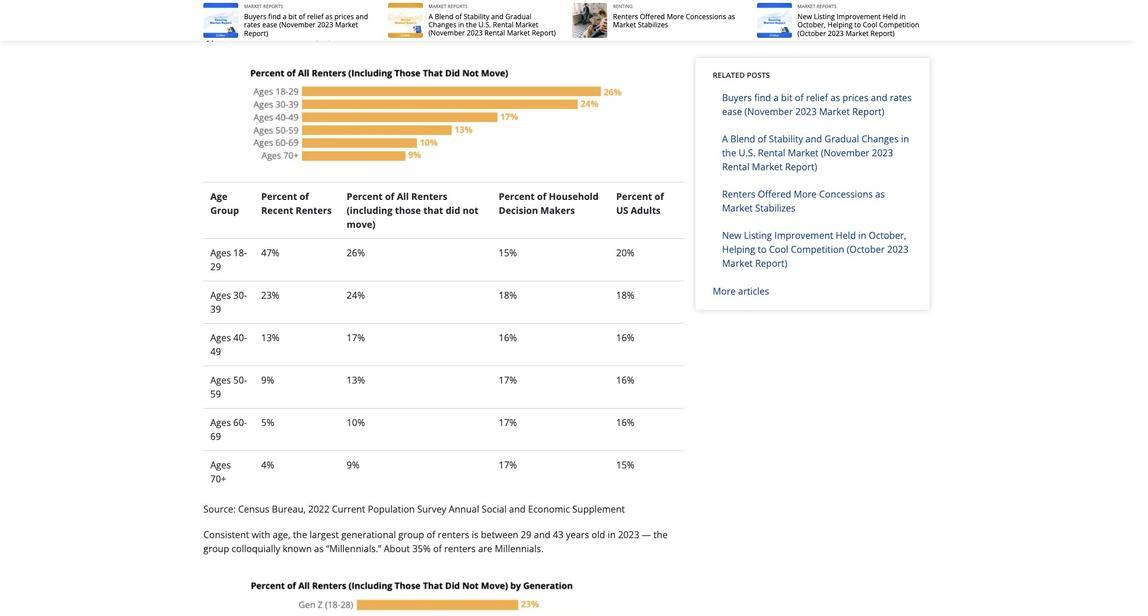 Task type: vqa. For each thing, say whether or not it's contained in the screenshot.


Task type: describe. For each thing, give the bounding box(es) containing it.
69
[[210, 430, 221, 443]]

0 horizontal spatial tenured
[[279, 15, 314, 28]]

1 horizontal spatial group
[[399, 529, 424, 541]]

renters inside percent of recent renters
[[296, 204, 332, 217]]

0 vertical spatial 15%
[[499, 247, 517, 259]]

offered inside renters offered more concessions as market stabilizes
[[758, 188, 792, 200]]

5%
[[261, 416, 274, 429]]

1 vertical spatial new listing improvement held in october, helping to cool competition (october 2023 market report) link
[[723, 229, 909, 269]]

0 vertical spatial tenured
[[434, 1, 468, 14]]

to inside market reports new listing improvement held in october, helping to cool competition (october 2023 market report)
[[855, 20, 862, 30]]

concessions inside renters offered more concessions as market stabilizes
[[820, 188, 873, 200]]

colloquially
[[232, 543, 280, 555]]

source: census bureau, 2022 current population survey annual social and economic supplement
[[204, 503, 625, 516]]

related posts
[[713, 70, 771, 80]]

held inside market reports new listing improvement held in october, helping to cool competition (october 2023 market report)
[[883, 12, 898, 22]]

report) inside new listing improvement held in october, helping to cool competition (october 2023 market report)
[[756, 257, 788, 269]]

old
[[592, 529, 606, 541]]

of inside percent of household decision makers
[[537, 190, 547, 203]]

recent
[[261, 204, 293, 217]]

stabilizes inside renters offered more concessions as market stabilizes
[[756, 201, 796, 214]]

2023 inside a blend of stability and gradual changes in the u.s. rental market (november 2023 rental market report)
[[872, 146, 894, 159]]

adults
[[631, 204, 661, 217]]

0 vertical spatial not
[[542, 1, 556, 14]]

renting link
[[613, 3, 633, 9]]

census
[[238, 503, 270, 516]]

ages 60- 69
[[210, 416, 247, 443]]

stability inside a blend of stability and gradual changes in the u.s. rental market (november 2023 rental market report)
[[769, 132, 804, 145]]

2023 inside market reports buyers find a bit of relief as prices and rates ease (november 2023 market report)
[[318, 20, 334, 30]]

those
[[395, 204, 421, 217]]

1 vertical spatial renters offered more concessions as market stabilizes link
[[723, 188, 885, 214]]

in inside "market reports a blend of stability and gradual changes in the u.s. rental market (november 2023 rental market report)"
[[458, 20, 465, 30]]

decade
[[571, 15, 602, 28]]

1 vertical spatial 13%
[[347, 374, 365, 387]]

renters up year)
[[471, 1, 502, 14]]

ease inside market reports buyers find a bit of relief as prices and rates ease (november 2023 market report)
[[262, 20, 278, 30]]

age
[[210, 190, 228, 203]]

consistent
[[204, 529, 249, 541]]

60-
[[233, 416, 247, 429]]

about
[[535, 15, 561, 28]]

2022
[[308, 503, 330, 516]]

percent for percent of recent renters
[[261, 190, 297, 203]]

and inside consistent with age, the largest generational group of renters is between 29 and 43 years old in 2023 — the group colloquially known as "millennials." about 35% of renters are millennials.
[[534, 529, 551, 541]]

percent of recent renters
[[261, 190, 332, 217]]

18-
[[233, 247, 247, 259]]

consistent with age, the largest generational group of renters is between 29 and 43 years old in 2023 — the group colloquially known as "millennials." about 35% of renters are millennials.
[[204, 529, 668, 555]]

year
[[284, 1, 303, 14]]

move,
[[559, 1, 585, 14]]

as inside renting renters offered more concessions as market stabilizes
[[728, 12, 736, 22]]

related
[[713, 70, 745, 80]]

17% for 10%
[[499, 416, 517, 429]]

renting renters offered more concessions as market stabilizes
[[613, 3, 736, 30]]

20%
[[617, 247, 635, 259]]

u.s. inside "market reports a blend of stability and gradual changes in the u.s. rental market (november 2023 rental market report)"
[[479, 20, 491, 30]]

1 vertical spatial 15%
[[617, 459, 635, 472]]

gradual inside "market reports a blend of stability and gradual changes in the u.s. rental market (november 2023 rental market report)"
[[506, 12, 532, 22]]

ages 70+
[[210, 459, 231, 486]]

of inside market reports buyers find a bit of relief as prices and rates ease (november 2023 market report)
[[299, 12, 305, 22]]

(november inside buyers find a bit of relief as prices and rates ease (november 2023 market report)
[[745, 105, 794, 118]]

bureau,
[[272, 503, 306, 516]]

(who
[[346, 15, 367, 28]]

35%
[[413, 543, 431, 555]]

renters inside 'percent of all renters (including those that did not move)'
[[412, 190, 448, 203]]

economic
[[528, 503, 570, 516]]

between
[[481, 529, 519, 541]]

that inside 'percent of all renters (including those that did not move)'
[[424, 204, 443, 217]]

to inside new listing improvement held in october, helping to cool competition (october 2023 market report)
[[758, 243, 767, 256]]

39
[[210, 303, 221, 316]]

past inside , renters as a whole, including tenured renters who did not move, skew older. the median age for a tenured renter (who did not move in the past year) is 41 — about a decade older than the typical renter that moved (30).
[[456, 15, 475, 28]]

ages for 49
[[210, 331, 231, 344]]

helping inside market reports new listing improvement held in october, helping to cool competition (october 2023 market report)
[[828, 20, 853, 30]]

about
[[384, 543, 410, 555]]

ages for 59
[[210, 374, 231, 387]]

report) inside a blend of stability and gradual changes in the u.s. rental market (november 2023 rental market report)
[[786, 160, 818, 173]]

more articles
[[713, 285, 770, 297]]

16% for 17%
[[617, 331, 635, 344]]

2023 inside new listing improvement held in october, helping to cool competition (october 2023 market report)
[[888, 243, 909, 256]]

population
[[368, 503, 415, 516]]

the inside a blend of stability and gradual changes in the u.s. rental market (november 2023 rental market report)
[[723, 146, 737, 159]]

buyers inside buyers find a bit of relief as prices and rates ease (november 2023 market report)
[[723, 91, 752, 104]]

percent for percent of all renters (including those that did not move)
[[347, 190, 383, 203]]

current
[[332, 503, 366, 516]]

2 18% from the left
[[617, 289, 635, 302]]

of inside buyers find a bit of relief as prices and rates ease (november 2023 market report)
[[795, 91, 804, 104]]

59
[[210, 388, 221, 401]]

are
[[478, 543, 493, 555]]

older
[[604, 15, 627, 28]]

social
[[482, 503, 507, 516]]

a blend of stability and gradual changes in the u.s. rental market (november 2023 rental market report)
[[723, 132, 910, 173]]

market inside new listing improvement held in october, helping to cool competition (october 2023 market report)
[[723, 257, 753, 269]]

23%
[[261, 289, 280, 302]]

all
[[397, 190, 409, 203]]

market inside buyers find a bit of relief as prices and rates ease (november 2023 market report)
[[820, 105, 850, 118]]

report) inside "market reports a blend of stability and gradual changes in the u.s. rental market (november 2023 rental market report)"
[[532, 28, 556, 38]]

age,
[[273, 529, 291, 541]]

as inside market reports buyers find a bit of relief as prices and rates ease (november 2023 market report)
[[326, 12, 333, 22]]

0 vertical spatial moved
[[204, 1, 233, 14]]

market reports new listing improvement held in october, helping to cool competition (october 2023 market report)
[[798, 3, 920, 38]]

1 vertical spatial renter
[[234, 29, 261, 42]]

rates inside market reports buyers find a bit of relief as prices and rates ease (november 2023 market report)
[[244, 20, 261, 30]]

0 horizontal spatial past
[[263, 1, 281, 14]]

offered inside renting renters offered more concessions as market stabilizes
[[640, 12, 665, 22]]

october, inside market reports new listing improvement held in october, helping to cool competition (october 2023 market report)
[[798, 20, 826, 30]]

0 horizontal spatial group
[[204, 543, 229, 555]]

report) inside market reports buyers find a bit of relief as prices and rates ease (november 2023 market report)
[[244, 28, 268, 38]]

percent for percent of us adults
[[617, 190, 653, 203]]

bit inside market reports buyers find a bit of relief as prices and rates ease (november 2023 market report)
[[289, 12, 297, 22]]

market reports a blend of stability and gradual changes in the u.s. rental market (november 2023 rental market report)
[[429, 3, 556, 38]]

2023 inside consistent with age, the largest generational group of renters is between 29 and 43 years old in 2023 — the group colloquially known as "millennials." about 35% of renters are millennials.
[[618, 529, 640, 541]]

more inside renters offered more concessions as market stabilizes
[[794, 188, 817, 200]]

renters right , on the left of the page
[[308, 1, 339, 14]]

market inside renters offered more concessions as market stabilizes
[[723, 201, 753, 214]]

rates inside buyers find a bit of relief as prices and rates ease (november 2023 market report)
[[890, 91, 912, 104]]

skew
[[588, 1, 610, 14]]

renters inside renters offered more concessions as market stabilizes
[[723, 188, 756, 200]]

24%
[[347, 289, 365, 302]]

reports for find
[[263, 3, 283, 9]]

the inside "market reports a blend of stability and gradual changes in the u.s. rental market (november 2023 rental market report)"
[[466, 20, 477, 30]]

of inside "market reports a blend of stability and gradual changes in the u.s. rental market (november 2023 rental market report)"
[[456, 12, 462, 22]]

percent of us adults
[[617, 190, 664, 217]]

(october inside market reports new listing improvement held in october, helping to cool competition (october 2023 market report)
[[798, 28, 827, 38]]

40-
[[233, 331, 247, 344]]

market reports buyers find a bit of relief as prices and rates ease (november 2023 market report)
[[244, 3, 368, 38]]

survey
[[417, 503, 447, 516]]

ease inside buyers find a bit of relief as prices and rates ease (november 2023 market report)
[[723, 105, 743, 118]]

improvement inside market reports new listing improvement held in october, helping to cool competition (october 2023 market report)
[[837, 12, 882, 22]]

supplement
[[573, 503, 625, 516]]

— inside , renters as a whole, including tenured renters who did not move, skew older. the median age for a tenured renter (who did not move in the past year) is 41 — about a decade older than the typical renter that moved (30).
[[523, 15, 533, 28]]

— inside consistent with age, the largest generational group of renters is between 29 and 43 years old in 2023 — the group colloquially known as "millennials." about 35% of renters are millennials.
[[642, 529, 651, 541]]

market reports link for listing
[[798, 3, 837, 9]]

a blend of stability and gradual changes in the u.s. rental market (november 2023 rental market report) link for buyers find a bit of relief as prices and rates ease (november 2023 market report)
[[723, 132, 910, 173]]

not inside 'percent of all renters (including those that did not move)'
[[463, 204, 479, 217]]

competition inside market reports new listing improvement held in october, helping to cool competition (october 2023 market report)
[[880, 20, 920, 30]]

moved in the past year
[[204, 1, 303, 14]]

0 vertical spatial new listing improvement held in october, helping to cool competition (october 2023 market report) link
[[798, 12, 920, 38]]

listing inside market reports new listing improvement held in october, helping to cool competition (october 2023 market report)
[[814, 12, 835, 22]]

u.s. inside a blend of stability and gradual changes in the u.s. rental market (november 2023 rental market report)
[[739, 146, 756, 159]]

in inside market reports new listing improvement held in october, helping to cool competition (october 2023 market report)
[[900, 12, 906, 22]]

2 horizontal spatial did
[[526, 1, 539, 14]]

with
[[252, 529, 270, 541]]

0 vertical spatial 13%
[[261, 331, 280, 344]]

concessions inside renting renters offered more concessions as market stabilizes
[[686, 12, 727, 22]]

the
[[639, 1, 656, 14]]

year)
[[477, 15, 499, 28]]

gradual inside a blend of stability and gradual changes in the u.s. rental market (november 2023 rental market report)
[[825, 132, 860, 145]]

than
[[630, 15, 649, 28]]

30-
[[233, 289, 247, 302]]

renting
[[613, 3, 633, 9]]

find inside market reports buyers find a bit of relief as prices and rates ease (november 2023 market report)
[[268, 12, 281, 22]]

,
[[303, 1, 305, 14]]

age
[[239, 15, 254, 28]]

makers
[[541, 204, 575, 217]]

market inside renting renters offered more concessions as market stabilizes
[[613, 20, 636, 30]]

17% for 13%
[[499, 374, 517, 387]]

articles
[[739, 285, 770, 297]]

market reports link for blend
[[429, 3, 468, 9]]

(november inside "market reports a blend of stability and gradual changes in the u.s. rental market (november 2023 rental market report)"
[[429, 28, 465, 38]]

stabilizes inside renting renters offered more concessions as market stabilizes
[[638, 20, 669, 30]]

relief inside buyers find a bit of relief as prices and rates ease (november 2023 market report)
[[807, 91, 829, 104]]

1 horizontal spatial 9%
[[347, 459, 360, 472]]

us
[[617, 204, 629, 217]]

4%
[[261, 459, 274, 472]]

0 vertical spatial buyers find a bit of relief as prices and rates ease (november 2023 market report) link
[[244, 12, 368, 38]]



Task type: locate. For each thing, give the bounding box(es) containing it.
0 horizontal spatial ease
[[262, 20, 278, 30]]

0 horizontal spatial buyers
[[244, 12, 267, 22]]

0 horizontal spatial listing
[[744, 229, 772, 242]]

find left 'year'
[[268, 12, 281, 22]]

3 ages from the top
[[210, 331, 231, 344]]

and inside a blend of stability and gradual changes in the u.s. rental market (november 2023 rental market report)
[[806, 132, 823, 145]]

relief up a blend of stability and gradual changes in the u.s. rental market (november 2023 rental market report)
[[807, 91, 829, 104]]

median
[[204, 15, 236, 28]]

"millennials."
[[326, 543, 382, 555]]

5 ages from the top
[[210, 416, 231, 429]]

(november
[[279, 20, 316, 30], [429, 28, 465, 38], [745, 105, 794, 118], [821, 146, 870, 159]]

(november inside a blend of stability and gradual changes in the u.s. rental market (november 2023 rental market report)
[[821, 146, 870, 159]]

age group
[[210, 190, 239, 217]]

1 horizontal spatial bit
[[782, 91, 793, 104]]

move)
[[347, 218, 376, 231]]

0 vertical spatial u.s.
[[479, 20, 491, 30]]

2 vertical spatial not
[[463, 204, 479, 217]]

ages for 29
[[210, 247, 231, 259]]

not
[[542, 1, 556, 14], [385, 15, 400, 28], [463, 204, 479, 217]]

0 vertical spatial cool
[[863, 20, 878, 30]]

stability left who at the top left of page
[[464, 12, 490, 22]]

october, inside new listing improvement held in october, helping to cool competition (october 2023 market report)
[[869, 229, 907, 242]]

1 vertical spatial new
[[723, 229, 742, 242]]

source:
[[204, 503, 236, 516]]

reports for blend
[[448, 3, 468, 9]]

renters offered more concessions as market stabilizes link up new listing improvement held in october, helping to cool competition (october 2023 market report)
[[723, 188, 885, 214]]

1 vertical spatial offered
[[758, 188, 792, 200]]

and
[[356, 12, 368, 22], [491, 12, 504, 22], [871, 91, 888, 104], [806, 132, 823, 145], [509, 503, 526, 516], [534, 529, 551, 541]]

group up 35%
[[399, 529, 424, 541]]

ages left 18-
[[210, 247, 231, 259]]

1 vertical spatial stabilizes
[[756, 201, 796, 214]]

in inside consistent with age, the largest generational group of renters is between 29 and 43 years old in 2023 — the group colloquially known as "millennials." about 35% of renters are millennials.
[[608, 529, 616, 541]]

a inside market reports buyers find a bit of relief as prices and rates ease (november 2023 market report)
[[283, 12, 287, 22]]

0 horizontal spatial rates
[[244, 20, 261, 30]]

3 percent from the left
[[499, 190, 535, 203]]

prices inside buyers find a bit of relief as prices and rates ease (november 2023 market report)
[[843, 91, 869, 104]]

tenured down 'year'
[[279, 15, 314, 28]]

0 horizontal spatial is
[[472, 529, 479, 541]]

is left 41
[[501, 15, 508, 28]]

known
[[283, 543, 312, 555]]

in inside new listing improvement held in october, helping to cool competition (october 2023 market report)
[[859, 229, 867, 242]]

ages up 39
[[210, 289, 231, 302]]

2023 inside buyers find a bit of relief as prices and rates ease (november 2023 market report)
[[796, 105, 817, 118]]

stability
[[464, 12, 490, 22], [769, 132, 804, 145]]

decision
[[499, 204, 538, 217]]

1 horizontal spatial 18%
[[617, 289, 635, 302]]

ages 30- 39
[[210, 289, 247, 316]]

rates
[[244, 20, 261, 30], [890, 91, 912, 104]]

percent inside percent of household decision makers
[[499, 190, 535, 203]]

as inside consistent with age, the largest generational group of renters is between 29 and 43 years old in 2023 — the group colloquially known as "millennials." about 35% of renters are millennials.
[[314, 543, 324, 555]]

0 horizontal spatial cool
[[769, 243, 789, 256]]

of
[[299, 12, 305, 22], [456, 12, 462, 22], [795, 91, 804, 104], [758, 132, 767, 145], [300, 190, 309, 203], [385, 190, 395, 203], [537, 190, 547, 203], [655, 190, 664, 203], [427, 529, 436, 541], [433, 543, 442, 555]]

2023
[[318, 20, 334, 30], [467, 28, 483, 38], [828, 28, 844, 38], [796, 105, 817, 118], [872, 146, 894, 159], [888, 243, 909, 256], [618, 529, 640, 541]]

ages inside ages 18- 29
[[210, 247, 231, 259]]

9% right the "50-"
[[261, 374, 274, 387]]

2 horizontal spatial more
[[794, 188, 817, 200]]

posts
[[747, 70, 771, 80]]

in inside a blend of stability and gradual changes in the u.s. rental market (november 2023 rental market report)
[[902, 132, 910, 145]]

1 vertical spatial find
[[755, 91, 772, 104]]

0 horizontal spatial new
[[723, 229, 742, 242]]

more inside renting renters offered more concessions as market stabilizes
[[667, 12, 684, 22]]

1 horizontal spatial competition
[[880, 20, 920, 30]]

not up "about"
[[542, 1, 556, 14]]

0 horizontal spatial that
[[263, 29, 281, 42]]

0 horizontal spatial —
[[523, 15, 533, 28]]

percent of household decision makers
[[499, 190, 599, 217]]

29 up ages 30- 39 on the left
[[210, 261, 221, 273]]

1 horizontal spatial stability
[[769, 132, 804, 145]]

(november down 'year'
[[279, 20, 316, 30]]

(november inside market reports buyers find a bit of relief as prices and rates ease (november 2023 market report)
[[279, 20, 316, 30]]

changes inside "market reports a blend of stability and gradual changes in the u.s. rental market (november 2023 rental market report)"
[[429, 20, 457, 30]]

buyers right median
[[244, 12, 267, 22]]

renter down age at the top left
[[234, 29, 261, 42]]

did down whole,
[[369, 15, 383, 28]]

1 horizontal spatial blend
[[731, 132, 756, 145]]

a inside buyers find a bit of relief as prices and rates ease (november 2023 market report)
[[774, 91, 779, 104]]

as inside , renters as a whole, including tenured renters who did not move, skew older. the median age for a tenured renter (who did not move in the past year) is 41 — about a decade older than the typical renter that moved (30).
[[341, 1, 351, 14]]

1 vertical spatial helping
[[723, 243, 756, 256]]

tenured right including
[[434, 1, 468, 14]]

of inside a blend of stability and gradual changes in the u.s. rental market (november 2023 rental market report)
[[758, 132, 767, 145]]

report) inside buyers find a bit of relief as prices and rates ease (november 2023 market report)
[[853, 105, 885, 118]]

16% for 10%
[[617, 416, 635, 429]]

1 vertical spatial relief
[[807, 91, 829, 104]]

2 vertical spatial did
[[446, 204, 461, 217]]

1 ages from the top
[[210, 247, 231, 259]]

relief inside market reports buyers find a bit of relief as prices and rates ease (november 2023 market report)
[[307, 12, 324, 22]]

a blend of stability and gradual changes in the u.s. rental market (november 2023 rental market report) link for market reports
[[429, 12, 556, 38]]

new listing improvement held in october, helping to cool competition (october 2023 market report) link
[[798, 12, 920, 38], [723, 229, 909, 269]]

blend inside "market reports a blend of stability and gradual changes in the u.s. rental market (november 2023 rental market report)"
[[435, 12, 454, 22]]

0 vertical spatial find
[[268, 12, 281, 22]]

0 vertical spatial 9%
[[261, 374, 274, 387]]

changes inside a blend of stability and gradual changes in the u.s. rental market (november 2023 rental market report)
[[862, 132, 899, 145]]

ages up 49
[[210, 331, 231, 344]]

3 market reports link from the left
[[798, 3, 837, 9]]

13% right 40-
[[261, 331, 280, 344]]

the
[[246, 1, 260, 14], [439, 15, 454, 28], [652, 15, 666, 28], [466, 20, 477, 30], [723, 146, 737, 159], [293, 529, 307, 541], [654, 529, 668, 541]]

1 vertical spatial a
[[723, 132, 728, 145]]

1 horizontal spatial offered
[[758, 188, 792, 200]]

ease right age at the top left
[[262, 20, 278, 30]]

0 horizontal spatial prices
[[335, 12, 354, 22]]

that inside , renters as a whole, including tenured renters who did not move, skew older. the median age for a tenured renter (who did not move in the past year) is 41 — about a decade older than the typical renter that moved (30).
[[263, 29, 281, 42]]

a inside a blend of stability and gradual changes in the u.s. rental market (november 2023 rental market report)
[[723, 132, 728, 145]]

(including
[[347, 204, 393, 217]]

ages inside ages 30- 39
[[210, 289, 231, 302]]

, renters as a whole, including tenured renters who did not move, skew older. the median age for a tenured renter (who did not move in the past year) is 41 — about a decade older than the typical renter that moved (30).
[[204, 1, 666, 42]]

moved
[[204, 1, 233, 14], [283, 29, 313, 42]]

1 horizontal spatial helping
[[828, 20, 853, 30]]

renter up (30).
[[316, 15, 343, 28]]

including
[[392, 1, 431, 14]]

0 horizontal spatial moved
[[204, 1, 233, 14]]

15% down decision
[[499, 247, 517, 259]]

1 horizontal spatial more
[[713, 285, 736, 297]]

renters offered more concessions as market stabilizes link down renting link
[[613, 12, 736, 30]]

29
[[210, 261, 221, 273], [521, 529, 532, 541]]

ages 50- 59
[[210, 374, 247, 401]]

is up are
[[472, 529, 479, 541]]

millennials.
[[495, 543, 544, 555]]

0 vertical spatial prices
[[335, 12, 354, 22]]

ages inside the ages 40- 49
[[210, 331, 231, 344]]

1 horizontal spatial moved
[[283, 29, 313, 42]]

2023 inside market reports new listing improvement held in october, helping to cool competition (october 2023 market report)
[[828, 28, 844, 38]]

1 horizontal spatial is
[[501, 15, 508, 28]]

as inside buyers find a bit of relief as prices and rates ease (november 2023 market report)
[[831, 91, 841, 104]]

moved left (30).
[[283, 29, 313, 42]]

6 ages from the top
[[210, 459, 231, 472]]

u.s.
[[479, 20, 491, 30], [739, 146, 756, 159]]

renters offered more concessions as market stabilizes
[[723, 188, 885, 214]]

0 horizontal spatial reports
[[263, 3, 283, 9]]

1 vertical spatial october,
[[869, 229, 907, 242]]

0 horizontal spatial did
[[369, 15, 383, 28]]

2 market reports link from the left
[[429, 3, 468, 9]]

gradual
[[506, 12, 532, 22], [825, 132, 860, 145]]

did inside 'percent of all renters (including those that did not move)'
[[446, 204, 461, 217]]

buyers down related posts
[[723, 91, 752, 104]]

bit inside buyers find a bit of relief as prices and rates ease (november 2023 market report)
[[782, 91, 793, 104]]

0 vertical spatial october,
[[798, 20, 826, 30]]

and inside "market reports a blend of stability and gradual changes in the u.s. rental market (november 2023 rental market report)"
[[491, 12, 504, 22]]

0 vertical spatial ease
[[262, 20, 278, 30]]

group
[[399, 529, 424, 541], [204, 543, 229, 555]]

0 vertical spatial more
[[667, 12, 684, 22]]

rental
[[493, 20, 514, 30], [485, 28, 505, 38], [758, 146, 786, 159], [723, 160, 750, 173]]

report) inside market reports new listing improvement held in october, helping to cool competition (october 2023 market report)
[[871, 28, 895, 38]]

1 vertical spatial competition
[[791, 243, 845, 256]]

1 horizontal spatial a
[[723, 132, 728, 145]]

13% up '10%'
[[347, 374, 365, 387]]

0 horizontal spatial u.s.
[[479, 20, 491, 30]]

percent inside percent of recent renters
[[261, 190, 297, 203]]

buyers find a bit of relief as prices and rates ease (november 2023 market report)
[[723, 91, 912, 118]]

ages up "70+" at the bottom
[[210, 459, 231, 472]]

reports for listing
[[817, 3, 837, 9]]

1 vertical spatial did
[[369, 15, 383, 28]]

1 horizontal spatial stabilizes
[[756, 201, 796, 214]]

a
[[429, 12, 433, 22], [723, 132, 728, 145]]

1 vertical spatial gradual
[[825, 132, 860, 145]]

stabilizes up new listing improvement held in october, helping to cool competition (october 2023 market report)
[[756, 201, 796, 214]]

3 reports from the left
[[817, 3, 837, 9]]

0 vertical spatial buyers
[[244, 12, 267, 22]]

in inside , renters as a whole, including tenured renters who did not move, skew older. the median age for a tenured renter (who did not move in the past year) is 41 — about a decade older than the typical renter that moved (30).
[[429, 15, 437, 28]]

new inside new listing improvement held in october, helping to cool competition (october 2023 market report)
[[723, 229, 742, 242]]

1 horizontal spatial october,
[[869, 229, 907, 242]]

29 inside ages 18- 29
[[210, 261, 221, 273]]

of inside percent of recent renters
[[300, 190, 309, 203]]

did right who at the top left of page
[[526, 1, 539, 14]]

blend
[[435, 12, 454, 22], [731, 132, 756, 145]]

43
[[553, 529, 564, 541]]

ages up 69
[[210, 416, 231, 429]]

ages 40- 49
[[210, 331, 247, 358]]

ease down related
[[723, 105, 743, 118]]

percent
[[261, 190, 297, 203], [347, 190, 383, 203], [499, 190, 535, 203], [617, 190, 653, 203]]

gradual down buyers find a bit of relief as prices and rates ease (november 2023 market report)
[[825, 132, 860, 145]]

4 ages from the top
[[210, 374, 231, 387]]

0 horizontal spatial a blend of stability and gradual changes in the u.s. rental market (november 2023 rental market report) link
[[429, 12, 556, 38]]

16% for 13%
[[617, 374, 635, 387]]

2 vertical spatial more
[[713, 285, 736, 297]]

1 reports from the left
[[263, 3, 283, 9]]

15% up "supplement"
[[617, 459, 635, 472]]

50-
[[233, 374, 247, 387]]

17% for 9%
[[499, 459, 517, 472]]

0 vertical spatial offered
[[640, 12, 665, 22]]

0 horizontal spatial a
[[429, 12, 433, 22]]

past
[[263, 1, 281, 14], [456, 15, 475, 28]]

0 horizontal spatial competition
[[791, 243, 845, 256]]

4 percent from the left
[[617, 190, 653, 203]]

(november down buyers find a bit of relief as prices and rates ease (november 2023 market report)
[[821, 146, 870, 159]]

listing inside new listing improvement held in october, helping to cool competition (october 2023 market report)
[[744, 229, 772, 242]]

renters left are
[[445, 543, 476, 555]]

— right old
[[642, 529, 651, 541]]

1 horizontal spatial prices
[[843, 91, 869, 104]]

0 horizontal spatial changes
[[429, 20, 457, 30]]

0 vertical spatial held
[[883, 12, 898, 22]]

prices inside market reports buyers find a bit of relief as prices and rates ease (november 2023 market report)
[[335, 12, 354, 22]]

renters down annual
[[438, 529, 470, 541]]

that right those
[[424, 204, 443, 217]]

typical
[[204, 29, 231, 42]]

17%
[[347, 331, 365, 344], [499, 374, 517, 387], [499, 416, 517, 429], [499, 459, 517, 472]]

group down consistent
[[204, 543, 229, 555]]

2 horizontal spatial market reports link
[[798, 3, 837, 9]]

is inside , renters as a whole, including tenured renters who did not move, skew older. the median age for a tenured renter (who did not move in the past year) is 41 — about a decade older than the typical renter that moved (30).
[[501, 15, 508, 28]]

0 vertical spatial relief
[[307, 12, 324, 22]]

0 vertical spatial a blend of stability and gradual changes in the u.s. rental market (november 2023 rental market report) link
[[429, 12, 556, 38]]

gradual left "about"
[[506, 12, 532, 22]]

annual
[[449, 503, 480, 516]]

1 horizontal spatial (october
[[847, 243, 885, 256]]

find down posts
[[755, 91, 772, 104]]

renters
[[613, 12, 639, 22], [723, 188, 756, 200], [412, 190, 448, 203], [296, 204, 332, 217]]

competition
[[880, 20, 920, 30], [791, 243, 845, 256]]

moved up median
[[204, 1, 233, 14]]

largest
[[310, 529, 339, 541]]

0 vertical spatial a
[[429, 12, 433, 22]]

new inside market reports new listing improvement held in october, helping to cool competition (october 2023 market report)
[[798, 12, 813, 22]]

1 vertical spatial ease
[[723, 105, 743, 118]]

1 horizontal spatial rates
[[890, 91, 912, 104]]

2 percent from the left
[[347, 190, 383, 203]]

more left articles
[[713, 285, 736, 297]]

18%
[[499, 289, 517, 302], [617, 289, 635, 302]]

renters offered more concessions as market stabilizes link
[[613, 12, 736, 30], [723, 188, 885, 214]]

is inside consistent with age, the largest generational group of renters is between 29 and 43 years old in 2023 — the group colloquially known as "millennials." about 35% of renters are millennials.
[[472, 529, 479, 541]]

1 vertical spatial stability
[[769, 132, 804, 145]]

helping inside new listing improvement held in october, helping to cool competition (october 2023 market report)
[[723, 243, 756, 256]]

— right 41
[[523, 15, 533, 28]]

1 vertical spatial buyers find a bit of relief as prices and rates ease (november 2023 market report) link
[[723, 91, 912, 118]]

0 vertical spatial changes
[[429, 20, 457, 30]]

of inside percent of us adults
[[655, 190, 664, 203]]

ages 18- 29
[[210, 247, 247, 273]]

ages for 69
[[210, 416, 231, 429]]

1 horizontal spatial concessions
[[820, 188, 873, 200]]

47%
[[261, 247, 280, 259]]

find inside buyers find a bit of relief as prices and rates ease (november 2023 market report)
[[755, 91, 772, 104]]

0 horizontal spatial not
[[385, 15, 400, 28]]

held inside new listing improvement held in october, helping to cool competition (october 2023 market report)
[[836, 229, 856, 242]]

percent inside 'percent of all renters (including those that did not move)'
[[347, 190, 383, 203]]

household
[[549, 190, 599, 203]]

2 ages from the top
[[210, 289, 231, 302]]

more right the
[[667, 12, 684, 22]]

moved inside , renters as a whole, including tenured renters who did not move, skew older. the median age for a tenured renter (who did not move in the past year) is 41 — about a decade older than the typical renter that moved (30).
[[283, 29, 313, 42]]

9% down '10%'
[[347, 459, 360, 472]]

a inside "market reports a blend of stability and gradual changes in the u.s. rental market (november 2023 rental market report)"
[[429, 12, 433, 22]]

of inside 'percent of all renters (including those that did not move)'
[[385, 190, 395, 203]]

1 vertical spatial that
[[424, 204, 443, 217]]

not left move
[[385, 15, 400, 28]]

16%
[[499, 331, 517, 344], [617, 331, 635, 344], [617, 374, 635, 387], [617, 416, 635, 429]]

renters inside renting renters offered more concessions as market stabilizes
[[613, 12, 639, 22]]

1 vertical spatial changes
[[862, 132, 899, 145]]

1 percent from the left
[[261, 190, 297, 203]]

0 vertical spatial new
[[798, 12, 813, 22]]

0 vertical spatial (october
[[798, 28, 827, 38]]

relief right , on the left of the page
[[307, 12, 324, 22]]

percent inside percent of us adults
[[617, 190, 653, 203]]

0 vertical spatial is
[[501, 15, 508, 28]]

ages for 39
[[210, 289, 231, 302]]

improvement inside new listing improvement held in october, helping to cool competition (october 2023 market report)
[[775, 229, 834, 242]]

percent of all renters (including those that did not move)
[[347, 190, 479, 231]]

more down a blend of stability and gradual changes in the u.s. rental market (november 2023 rental market report)
[[794, 188, 817, 200]]

1 horizontal spatial new
[[798, 12, 813, 22]]

october,
[[798, 20, 826, 30], [869, 229, 907, 242]]

0 horizontal spatial to
[[758, 243, 767, 256]]

percent up adults
[[617, 190, 653, 203]]

percent up (including
[[347, 190, 383, 203]]

cool inside market reports new listing improvement held in october, helping to cool competition (october 2023 market report)
[[863, 20, 878, 30]]

(30).
[[316, 29, 334, 42]]

1 vertical spatial rates
[[890, 91, 912, 104]]

market reports link
[[244, 3, 283, 9], [429, 3, 468, 9], [798, 3, 837, 9]]

stability inside "market reports a blend of stability and gradual changes in the u.s. rental market (november 2023 rental market report)"
[[464, 12, 490, 22]]

bit
[[289, 12, 297, 22], [782, 91, 793, 104]]

stabilizes down the
[[638, 20, 669, 30]]

new
[[798, 12, 813, 22], [723, 229, 742, 242]]

2023 inside "market reports a blend of stability and gradual changes in the u.s. rental market (november 2023 rental market report)"
[[467, 28, 483, 38]]

1 horizontal spatial market reports link
[[429, 3, 468, 9]]

0 horizontal spatial 9%
[[261, 374, 274, 387]]

(october inside new listing improvement held in october, helping to cool competition (october 2023 market report)
[[847, 243, 885, 256]]

and inside buyers find a bit of relief as prices and rates ease (november 2023 market report)
[[871, 91, 888, 104]]

1 vertical spatial cool
[[769, 243, 789, 256]]

that down "for"
[[263, 29, 281, 42]]

15%
[[499, 247, 517, 259], [617, 459, 635, 472]]

past left year)
[[456, 15, 475, 28]]

1 horizontal spatial that
[[424, 204, 443, 217]]

0 vertical spatial renters offered more concessions as market stabilizes link
[[613, 12, 736, 30]]

0 horizontal spatial improvement
[[775, 229, 834, 242]]

0 horizontal spatial renter
[[234, 29, 261, 42]]

2 reports from the left
[[448, 3, 468, 9]]

improvement
[[837, 12, 882, 22], [775, 229, 834, 242]]

not left decision
[[463, 204, 479, 217]]

stability down buyers find a bit of relief as prices and rates ease (november 2023 market report)
[[769, 132, 804, 145]]

ages up 59
[[210, 374, 231, 387]]

0 horizontal spatial offered
[[640, 12, 665, 22]]

generational
[[342, 529, 396, 541]]

1 horizontal spatial renter
[[316, 15, 343, 28]]

1 vertical spatial 29
[[521, 529, 532, 541]]

move
[[402, 15, 427, 28]]

percent up recent
[[261, 190, 297, 203]]

older.
[[612, 1, 637, 14]]

ease
[[262, 20, 278, 30], [723, 105, 743, 118]]

whole,
[[361, 1, 390, 14]]

1 18% from the left
[[499, 289, 517, 302]]

market reports link for find
[[244, 3, 283, 9]]

group
[[210, 204, 239, 217]]

ages inside ages 60- 69
[[210, 416, 231, 429]]

more articles link
[[713, 285, 770, 297]]

1 market reports link from the left
[[244, 3, 283, 9]]

percent for percent of household decision makers
[[499, 190, 535, 203]]

0 horizontal spatial stability
[[464, 12, 490, 22]]

10%
[[347, 416, 365, 429]]

percent up decision
[[499, 190, 535, 203]]

and inside market reports buyers find a bit of relief as prices and rates ease (november 2023 market report)
[[356, 12, 368, 22]]

did right those
[[446, 204, 461, 217]]

1 vertical spatial held
[[836, 229, 856, 242]]

buyers inside market reports buyers find a bit of relief as prices and rates ease (november 2023 market report)
[[244, 12, 267, 22]]

competition inside new listing improvement held in october, helping to cool competition (october 2023 market report)
[[791, 243, 845, 256]]

1 vertical spatial not
[[385, 15, 400, 28]]

reports inside market reports buyers find a bit of relief as prices and rates ease (november 2023 market report)
[[263, 3, 283, 9]]

1 horizontal spatial buyers
[[723, 91, 752, 104]]

reports inside market reports new listing improvement held in october, helping to cool competition (october 2023 market report)
[[817, 3, 837, 9]]

(november down posts
[[745, 105, 794, 118]]

past up "for"
[[263, 1, 281, 14]]

(november down including
[[429, 28, 465, 38]]

29 up millennials.
[[521, 529, 532, 541]]



